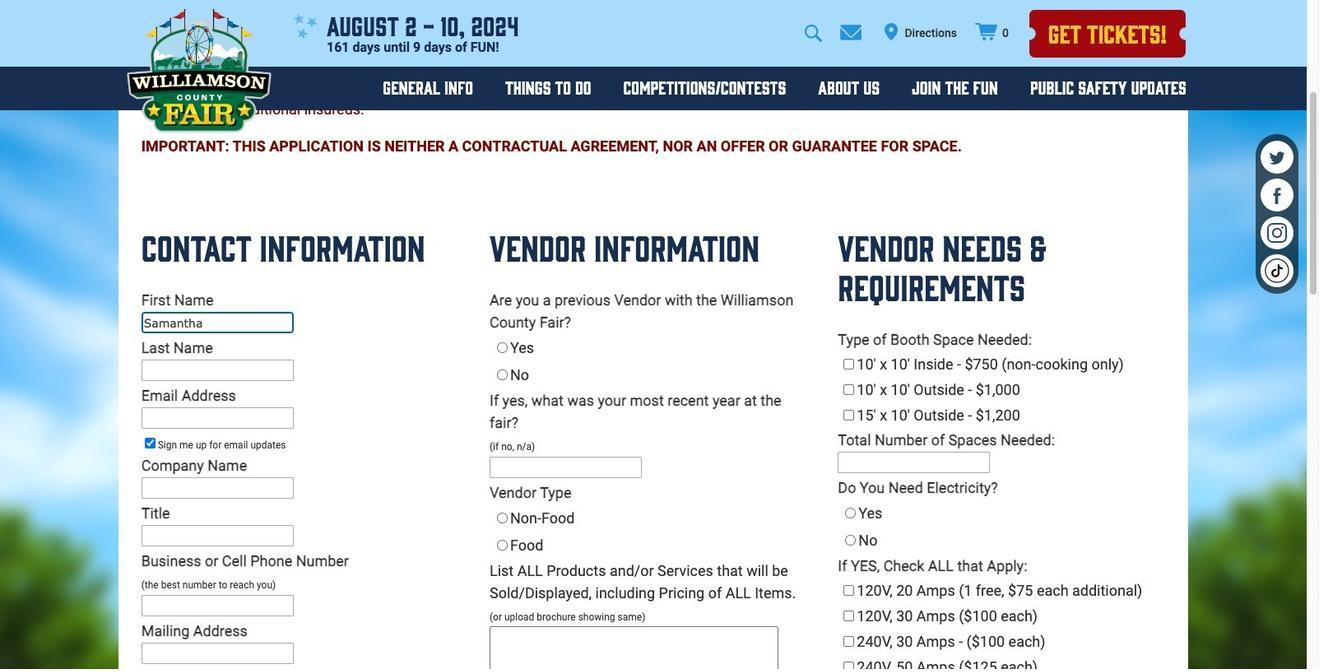 Task type: describe. For each thing, give the bounding box(es) containing it.
twitter icon image
[[1261, 140, 1294, 173]]

tiktok image
[[1261, 254, 1294, 287]]



Task type: locate. For each thing, give the bounding box(es) containing it.
None checkbox
[[844, 359, 854, 369], [844, 384, 854, 395], [844, 410, 854, 420], [145, 438, 155, 448], [844, 585, 854, 596], [844, 661, 854, 669], [844, 359, 854, 369], [844, 384, 854, 395], [844, 410, 854, 420], [145, 438, 155, 448], [844, 585, 854, 596], [844, 661, 854, 669]]

facebook icon image
[[1261, 178, 1294, 211]]

None radio
[[845, 508, 856, 518], [497, 512, 508, 523], [497, 540, 508, 550], [845, 508, 856, 518], [497, 512, 508, 523], [497, 540, 508, 550]]

None radio
[[497, 342, 508, 353], [497, 369, 508, 380], [845, 535, 856, 545], [497, 342, 508, 353], [497, 369, 508, 380], [845, 535, 856, 545]]

None text field
[[490, 457, 642, 478], [141, 643, 294, 664], [490, 457, 642, 478], [141, 643, 294, 664]]

None text field
[[141, 312, 294, 333], [141, 359, 294, 381], [141, 407, 294, 429], [838, 452, 990, 473], [141, 477, 294, 498], [141, 525, 294, 546], [141, 595, 294, 616], [490, 626, 778, 669], [141, 312, 294, 333], [141, 359, 294, 381], [141, 407, 294, 429], [838, 452, 990, 473], [141, 477, 294, 498], [141, 525, 294, 546], [141, 595, 294, 616], [490, 626, 778, 669]]

None checkbox
[[844, 610, 854, 621], [844, 636, 854, 647], [844, 610, 854, 621], [844, 636, 854, 647]]

instagram icon image
[[1261, 216, 1294, 249]]



Task type: vqa. For each thing, say whether or not it's contained in the screenshot.
Facebook icon
yes



